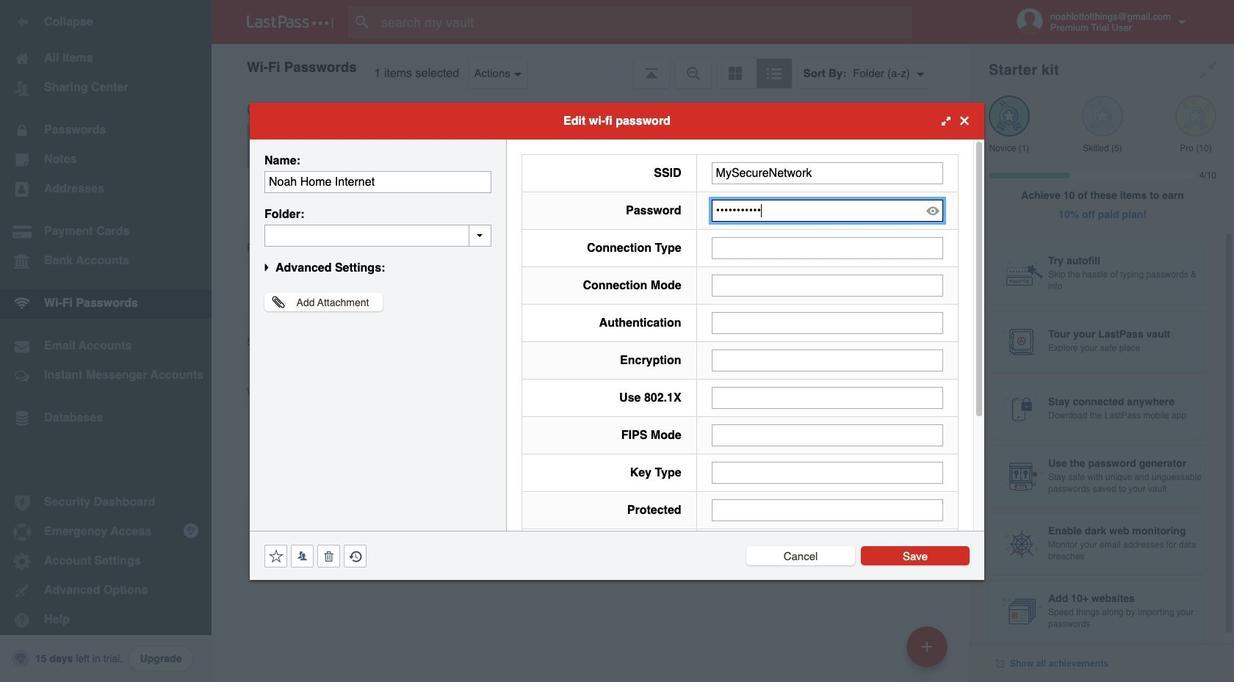 Task type: locate. For each thing, give the bounding box(es) containing it.
None text field
[[712, 162, 944, 184], [265, 225, 492, 247], [712, 237, 944, 259], [712, 349, 944, 372], [712, 162, 944, 184], [265, 225, 492, 247], [712, 237, 944, 259], [712, 349, 944, 372]]

None text field
[[265, 171, 492, 193], [712, 275, 944, 297], [712, 312, 944, 334], [712, 387, 944, 409], [712, 424, 944, 447], [712, 462, 944, 484], [712, 499, 944, 521], [265, 171, 492, 193], [712, 275, 944, 297], [712, 312, 944, 334], [712, 387, 944, 409], [712, 424, 944, 447], [712, 462, 944, 484], [712, 499, 944, 521]]

Search search field
[[348, 6, 936, 38]]

dialog
[[250, 103, 985, 674]]

None password field
[[712, 200, 944, 222]]

new item image
[[922, 642, 933, 652]]

search my vault text field
[[348, 6, 936, 38]]

new item navigation
[[902, 623, 957, 683]]



Task type: describe. For each thing, give the bounding box(es) containing it.
lastpass image
[[247, 15, 334, 29]]

vault options navigation
[[212, 44, 972, 88]]

main navigation navigation
[[0, 0, 212, 683]]



